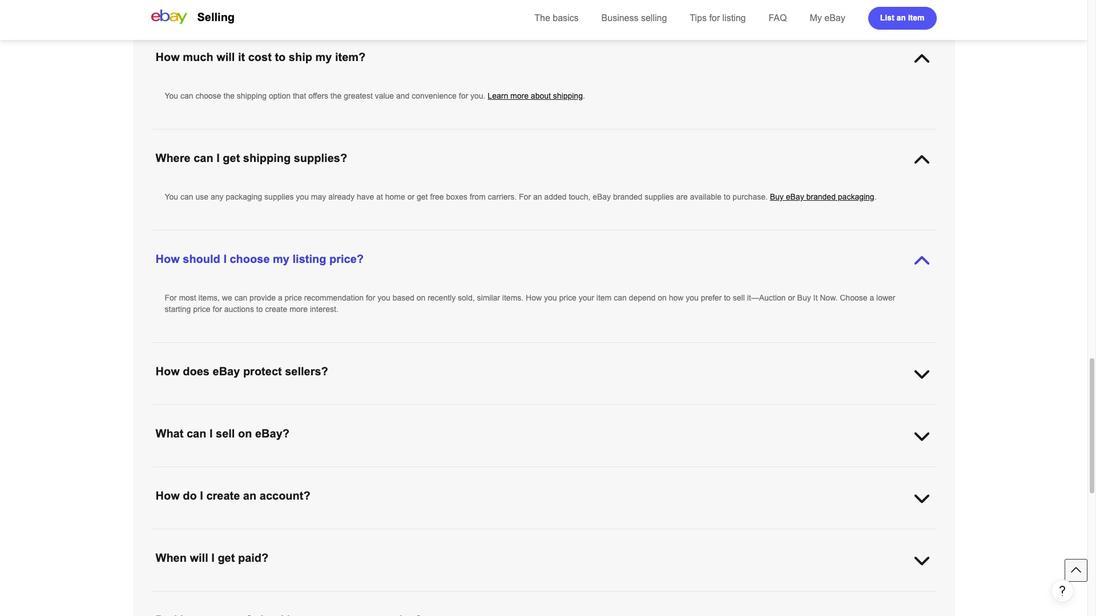 Task type: locate. For each thing, give the bounding box(es) containing it.
0 horizontal spatial branded
[[613, 192, 643, 202]]

i for shipping
[[217, 152, 220, 165]]

sell right 'prefer'
[[733, 294, 745, 303]]

learn
[[488, 91, 508, 101]]

provide
[[250, 294, 276, 303]]

for left the based
[[366, 294, 375, 303]]

can right 'where' at the left of page
[[194, 152, 213, 165]]

0 vertical spatial get
[[223, 152, 240, 165]]

cost
[[248, 51, 272, 63]]

sell inside for most items, we can provide a price recommendation for you based on recently sold, similar items. how you price your item can depend on how you prefer to sell it—auction or buy it now. choose a lower starting price for auctions to create more interest.
[[733, 294, 745, 303]]

similar
[[477, 294, 500, 303]]

should
[[183, 253, 220, 266]]

1 horizontal spatial branded
[[807, 192, 836, 202]]

for
[[710, 13, 720, 23], [459, 91, 468, 101], [366, 294, 375, 303], [213, 305, 222, 314]]

i for on
[[210, 428, 213, 440]]

business right the two
[[753, 593, 784, 602]]

more left about
[[511, 91, 529, 101]]

0 vertical spatial choose
[[196, 91, 221, 101]]

bank
[[484, 593, 501, 602], [659, 593, 677, 602]]

any right the use
[[211, 192, 224, 202]]

0 vertical spatial .
[[583, 91, 585, 101]]

sell left almost
[[196, 468, 208, 478]]

0 horizontal spatial choose
[[196, 91, 221, 101]]

item
[[909, 13, 925, 22], [597, 294, 612, 303]]

0 horizontal spatial any
[[211, 192, 224, 202]]

within left the two
[[715, 593, 736, 602]]

ebay right does
[[213, 366, 240, 378]]

1 vertical spatial for
[[165, 294, 177, 303]]

basics
[[553, 13, 579, 23]]

bank left holidays),
[[659, 593, 677, 602]]

1 vertical spatial an
[[533, 192, 542, 202]]

0 horizontal spatial bank
[[484, 593, 501, 602]]

used
[[364, 468, 381, 478]]

buyer's
[[238, 593, 264, 602]]

choose down much
[[196, 91, 221, 101]]

1 horizontal spatial .
[[875, 192, 877, 202]]

1 horizontal spatial items
[[544, 468, 563, 478]]

1 vertical spatial within
[[243, 604, 263, 613]]

available inside after we confirm the buyer's payment has been received, payouts are sent directly to your bank account, monday through friday (excluding bank holidays), within two business days. once a payout is initiated, funds are typically available within 1-3 business days depending on your bank's normal processing time.
[[209, 604, 241, 613]]

we up typically
[[184, 593, 194, 602]]

processing
[[453, 604, 491, 613]]

how inside for most items, we can provide a price recommendation for you based on recently sold, similar items. how you price your item can depend on how you prefer to sell it—auction or buy it now. choose a lower starting price for auctions to create more interest.
[[526, 294, 542, 303]]

is
[[862, 593, 868, 602]]

1 packaging from the left
[[226, 192, 262, 202]]

1 horizontal spatial a
[[829, 593, 834, 602]]

2 vertical spatial are
[[165, 604, 176, 613]]

holidays),
[[679, 593, 713, 602]]

buy
[[770, 192, 784, 202], [798, 294, 812, 303]]

business
[[753, 593, 784, 602], [279, 604, 311, 613]]

item right list
[[909, 13, 925, 22]]

from
[[470, 192, 486, 202], [270, 468, 286, 478], [442, 468, 458, 478]]

0 vertical spatial create
[[265, 305, 287, 314]]

0 vertical spatial item
[[909, 13, 925, 22]]

1 horizontal spatial sell
[[216, 428, 235, 440]]

can right what
[[187, 428, 206, 440]]

for down items,
[[213, 305, 222, 314]]

sold,
[[458, 294, 475, 303]]

listing left the price?
[[293, 253, 326, 266]]

depending
[[332, 604, 370, 613]]

for up starting
[[165, 294, 177, 303]]

buy inside for most items, we can provide a price recommendation for you based on recently sold, similar items. how you price your item can depend on how you prefer to sell it—auction or buy it now. choose a lower starting price for auctions to create more interest.
[[798, 294, 812, 303]]

i up confirm
[[212, 552, 215, 565]]

unused
[[393, 468, 419, 478]]

within down buyer's
[[243, 604, 263, 613]]

1 vertical spatial my
[[273, 253, 290, 266]]

can down much
[[181, 91, 193, 101]]

to
[[275, 51, 286, 63], [724, 192, 731, 202], [724, 294, 731, 303], [256, 305, 263, 314], [355, 468, 361, 478], [457, 593, 464, 602]]

that left violate
[[565, 468, 579, 478]]

to inside after we confirm the buyer's payment has been received, payouts are sent directly to your bank account, monday through friday (excluding bank holidays), within two business days. once a payout is initiated, funds are typically available within 1-3 business days depending on your bank's normal processing time.
[[457, 593, 464, 602]]

available left purchase.
[[690, 192, 722, 202]]

0 horizontal spatial .
[[583, 91, 585, 101]]

an left added
[[533, 192, 542, 202]]

we up auctions
[[222, 294, 232, 303]]

items right unused at the left bottom
[[421, 468, 440, 478]]

we
[[222, 294, 232, 303], [184, 593, 194, 602]]

where can i get shipping supplies?
[[156, 152, 347, 165]]

2 horizontal spatial a
[[870, 294, 875, 303]]

shipping right about
[[553, 91, 583, 101]]

1 horizontal spatial my
[[316, 51, 332, 63]]

on right infringe
[[680, 468, 688, 478]]

0 horizontal spatial for
[[165, 294, 177, 303]]

account,
[[504, 593, 534, 602]]

item?
[[335, 51, 366, 63]]

typically
[[179, 604, 207, 613]]

items
[[421, 468, 440, 478], [544, 468, 563, 478]]

items right 'restrict'
[[544, 468, 563, 478]]

1 vertical spatial .
[[875, 192, 877, 202]]

your left closet.
[[461, 468, 476, 478]]

2 branded from the left
[[807, 192, 836, 202]]

how does ebay protect sellers?
[[156, 366, 328, 378]]

0 horizontal spatial supplies
[[265, 192, 294, 202]]

2 horizontal spatial sell
[[733, 294, 745, 303]]

sellers?
[[285, 366, 328, 378]]

any
[[211, 192, 224, 202], [606, 468, 619, 478]]

0 horizontal spatial create
[[206, 490, 240, 503]]

a right the provide at the top
[[278, 294, 283, 303]]

0 horizontal spatial listing
[[293, 253, 326, 266]]

a right once
[[829, 593, 834, 602]]

0 vertical spatial available
[[690, 192, 722, 202]]

1 vertical spatial choose
[[230, 253, 270, 266]]

0 horizontal spatial we
[[184, 593, 194, 602]]

how left much
[[156, 51, 180, 63]]

how do i create an account?
[[156, 490, 311, 503]]

we inside after we confirm the buyer's payment has been received, payouts are sent directly to your bank account, monday through friday (excluding bank holidays), within two business days. once a payout is initiated, funds are typically available within 1-3 business days depending on your bank's normal processing time.
[[184, 593, 194, 602]]

from left closet.
[[442, 468, 458, 478]]

0 vertical spatial you
[[165, 91, 178, 101]]

the basics
[[535, 13, 579, 23]]

ebay right touch, on the top of the page
[[593, 192, 611, 202]]

your left depend
[[579, 294, 595, 303]]

choose up the provide at the top
[[230, 253, 270, 266]]

to right 'prefer'
[[724, 294, 731, 303]]

sent
[[413, 593, 428, 602]]

list an item link
[[869, 7, 937, 30]]

can up 'do'
[[181, 468, 193, 478]]

1 vertical spatial are
[[399, 593, 410, 602]]

my right ship
[[316, 51, 332, 63]]

monday
[[536, 593, 565, 602]]

2 you from the top
[[165, 192, 178, 202]]

0 vertical spatial my
[[316, 51, 332, 63]]

1 horizontal spatial an
[[533, 192, 542, 202]]

the inside after we confirm the buyer's payment has been received, payouts are sent directly to your bank account, monday through friday (excluding bank holidays), within two business days. once a payout is initiated, funds are typically available within 1-3 business days depending on your bank's normal processing time.
[[225, 593, 236, 602]]

will right when at the left of the page
[[190, 552, 208, 565]]

i for paid?
[[212, 552, 215, 565]]

any left laws,
[[606, 468, 619, 478]]

it—auction
[[748, 294, 786, 303]]

more inside for most items, we can provide a price recommendation for you based on recently sold, similar items. how you price your item can depend on how you prefer to sell it—auction or buy it now. choose a lower starting price for auctions to create more interest.
[[290, 305, 308, 314]]

you can sell almost anything, from homemade goods to used or unused items from your closet. we restrict items that violate any laws, or infringe on intellectual property.
[[165, 468, 762, 478]]

can left the use
[[181, 192, 193, 202]]

restrict
[[518, 468, 542, 478]]

shipping
[[237, 91, 267, 101], [553, 91, 583, 101], [243, 152, 291, 165]]

on down payouts
[[372, 604, 381, 613]]

0 vertical spatial for
[[519, 192, 531, 202]]

an down anything,
[[243, 490, 257, 503]]

0 vertical spatial buy
[[770, 192, 784, 202]]

it
[[238, 51, 245, 63]]

i right 'where' at the left of page
[[217, 152, 220, 165]]

the for payment
[[225, 593, 236, 602]]

for right carriers.
[[519, 192, 531, 202]]

greatest
[[344, 91, 373, 101]]

1 vertical spatial will
[[190, 552, 208, 565]]

0 vertical spatial will
[[217, 51, 235, 63]]

how for how does ebay protect sellers?
[[156, 366, 180, 378]]

will left it
[[217, 51, 235, 63]]

when will i get paid?
[[156, 552, 269, 565]]

or right laws,
[[642, 468, 649, 478]]

how
[[669, 294, 684, 303]]

get for paid?
[[218, 552, 235, 565]]

0 horizontal spatial price
[[193, 305, 211, 314]]

about
[[531, 91, 551, 101]]

your up the processing
[[466, 593, 482, 602]]

confirm
[[196, 593, 223, 602]]

the
[[224, 91, 235, 101], [331, 91, 342, 101], [225, 593, 236, 602]]

from up account? on the bottom of page
[[270, 468, 286, 478]]

get
[[223, 152, 240, 165], [417, 192, 428, 202], [218, 552, 235, 565]]

0 horizontal spatial item
[[597, 294, 612, 303]]

my up the provide at the top
[[273, 253, 290, 266]]

an right list
[[897, 13, 906, 22]]

ebay right purchase.
[[786, 192, 805, 202]]

use
[[196, 192, 209, 202]]

listing
[[723, 13, 746, 23], [293, 253, 326, 266]]

on
[[417, 294, 426, 303], [658, 294, 667, 303], [238, 428, 252, 440], [680, 468, 688, 478], [372, 604, 381, 613]]

0 vertical spatial we
[[222, 294, 232, 303]]

1 you from the top
[[165, 91, 178, 101]]

more left interest.
[[290, 305, 308, 314]]

1 vertical spatial item
[[597, 294, 612, 303]]

sell up almost
[[216, 428, 235, 440]]

how left "should" at left
[[156, 253, 180, 266]]

within
[[715, 593, 736, 602], [243, 604, 263, 613]]

2 vertical spatial an
[[243, 490, 257, 503]]

2 horizontal spatial are
[[677, 192, 688, 202]]

or right the home
[[408, 192, 415, 202]]

0 horizontal spatial more
[[290, 305, 308, 314]]

available down confirm
[[209, 604, 241, 613]]

branded
[[613, 192, 643, 202], [807, 192, 836, 202]]

2 vertical spatial get
[[218, 552, 235, 565]]

1 horizontal spatial we
[[222, 294, 232, 303]]

a left lower
[[870, 294, 875, 303]]

price down items,
[[193, 305, 211, 314]]

buy right purchase.
[[770, 192, 784, 202]]

shipping left option
[[237, 91, 267, 101]]

2 horizontal spatial an
[[897, 13, 906, 22]]

listing right tips
[[723, 13, 746, 23]]

business down has
[[279, 604, 311, 613]]

that left offers
[[293, 91, 306, 101]]

bank up time.
[[484, 593, 501, 602]]

how right items.
[[526, 294, 542, 303]]

1 horizontal spatial will
[[217, 51, 235, 63]]

or right used
[[383, 468, 390, 478]]

i right 'do'
[[200, 490, 203, 503]]

1 bank from the left
[[484, 593, 501, 602]]

shipping for supplies?
[[243, 152, 291, 165]]

option
[[269, 91, 291, 101]]

2 vertical spatial you
[[165, 468, 178, 478]]

you
[[165, 91, 178, 101], [165, 192, 178, 202], [165, 468, 178, 478]]

1 vertical spatial listing
[[293, 253, 326, 266]]

an
[[897, 13, 906, 22], [533, 192, 542, 202], [243, 490, 257, 503]]

to down the provide at the top
[[256, 305, 263, 314]]

1 vertical spatial available
[[209, 604, 241, 613]]

1 horizontal spatial buy
[[798, 294, 812, 303]]

faq
[[769, 13, 787, 23]]

paid?
[[238, 552, 269, 565]]

list
[[881, 13, 895, 22]]

tips
[[690, 13, 707, 23]]

0 horizontal spatial a
[[278, 294, 283, 303]]

1 horizontal spatial packaging
[[838, 192, 875, 202]]

been
[[314, 593, 332, 602]]

for most items, we can provide a price recommendation for you based on recently sold, similar items. how you price your item can depend on how you prefer to sell it—auction or buy it now. choose a lower starting price for auctions to create more interest.
[[165, 294, 896, 314]]

0 horizontal spatial business
[[279, 604, 311, 613]]

1 horizontal spatial price
[[285, 294, 302, 303]]

1 horizontal spatial create
[[265, 305, 287, 314]]

when
[[156, 552, 187, 565]]

a
[[278, 294, 283, 303], [870, 294, 875, 303], [829, 593, 834, 602]]

0 horizontal spatial available
[[209, 604, 241, 613]]

0 horizontal spatial that
[[293, 91, 306, 101]]

1 vertical spatial you
[[165, 192, 178, 202]]

price right the provide at the top
[[285, 294, 302, 303]]

1 horizontal spatial item
[[909, 13, 925, 22]]

2 supplies from the left
[[645, 192, 674, 202]]

price
[[285, 294, 302, 303], [559, 294, 577, 303], [193, 305, 211, 314]]

1 vertical spatial business
[[279, 604, 311, 613]]

directly
[[430, 593, 455, 602]]

1 vertical spatial sell
[[216, 428, 235, 440]]

2 horizontal spatial price
[[559, 294, 577, 303]]

friday
[[596, 593, 618, 602]]

1 horizontal spatial supplies
[[645, 192, 674, 202]]

0 vertical spatial within
[[715, 593, 736, 602]]

item left depend
[[597, 294, 612, 303]]

from right the "boxes"
[[470, 192, 486, 202]]

choose
[[196, 91, 221, 101], [230, 253, 270, 266]]

0 vertical spatial are
[[677, 192, 688, 202]]

i up almost
[[210, 428, 213, 440]]

create down the provide at the top
[[265, 305, 287, 314]]

to left used
[[355, 468, 361, 478]]

i right "should" at left
[[224, 253, 227, 266]]

to up the processing
[[457, 593, 464, 602]]

shipping left supplies?
[[243, 152, 291, 165]]

1 horizontal spatial more
[[511, 91, 529, 101]]

0 horizontal spatial an
[[243, 490, 257, 503]]

the left buyer's
[[225, 593, 236, 602]]

1 horizontal spatial from
[[442, 468, 458, 478]]

.
[[583, 91, 585, 101], [875, 192, 877, 202]]

1 horizontal spatial available
[[690, 192, 722, 202]]

1 horizontal spatial for
[[519, 192, 531, 202]]

how left does
[[156, 366, 180, 378]]

the
[[535, 13, 551, 23]]

or left it
[[788, 294, 796, 303]]

1 vertical spatial we
[[184, 593, 194, 602]]

1 supplies from the left
[[265, 192, 294, 202]]

create down almost
[[206, 490, 240, 503]]

0 vertical spatial any
[[211, 192, 224, 202]]

for inside for most items, we can provide a price recommendation for you based on recently sold, similar items. how you price your item can depend on how you prefer to sell it—auction or buy it now. choose a lower starting price for auctions to create more interest.
[[165, 294, 177, 303]]

how
[[156, 51, 180, 63], [156, 253, 180, 266], [526, 294, 542, 303], [156, 366, 180, 378], [156, 490, 180, 503]]

how left 'do'
[[156, 490, 180, 503]]

can for what can i sell on ebay?
[[187, 428, 206, 440]]

1 vertical spatial any
[[606, 468, 619, 478]]

buy left it
[[798, 294, 812, 303]]

0 vertical spatial listing
[[723, 13, 746, 23]]

1 vertical spatial buy
[[798, 294, 812, 303]]

1 vertical spatial more
[[290, 305, 308, 314]]

you right how
[[686, 294, 699, 303]]

the down how much will it cost to ship my item?
[[224, 91, 235, 101]]

0 horizontal spatial sell
[[196, 468, 208, 478]]

selling
[[641, 13, 667, 23]]

and
[[396, 91, 410, 101]]

bank's
[[401, 604, 424, 613]]

price?
[[330, 253, 364, 266]]

1 horizontal spatial bank
[[659, 593, 677, 602]]



Task type: vqa. For each thing, say whether or not it's contained in the screenshot.
Ethiopia
no



Task type: describe. For each thing, give the bounding box(es) containing it.
1 horizontal spatial that
[[565, 468, 579, 478]]

can for you can use any packaging supplies you may already have at home or get free boxes from carriers. for an added touch, ebay branded supplies are available to purchase. buy ebay branded packaging .
[[181, 192, 193, 202]]

on left how
[[658, 294, 667, 303]]

1 items from the left
[[421, 468, 440, 478]]

the right offers
[[331, 91, 342, 101]]

1 horizontal spatial business
[[753, 593, 784, 602]]

you left the based
[[378, 294, 391, 303]]

recommendation
[[304, 294, 364, 303]]

purchase.
[[733, 192, 768, 202]]

0 vertical spatial an
[[897, 13, 906, 22]]

0 vertical spatial that
[[293, 91, 306, 101]]

for left you.
[[459, 91, 468, 101]]

we inside for most items, we can provide a price recommendation for you based on recently sold, similar items. how you price your item can depend on how you prefer to sell it—auction or buy it now. choose a lower starting price for auctions to create more interest.
[[222, 294, 232, 303]]

almost
[[210, 468, 233, 478]]

you left the may at the left top
[[296, 192, 309, 202]]

help, opens dialogs image
[[1057, 586, 1069, 597]]

anything,
[[236, 468, 268, 478]]

supplies?
[[294, 152, 347, 165]]

on right the based
[[417, 294, 426, 303]]

how for how should i choose my listing price?
[[156, 253, 180, 266]]

on inside after we confirm the buyer's payment has been received, payouts are sent directly to your bank account, monday through friday (excluding bank holidays), within two business days. once a payout is initiated, funds are typically available within 1-3 business days depending on your bank's normal processing time.
[[372, 604, 381, 613]]

it
[[814, 294, 818, 303]]

business selling
[[602, 13, 667, 23]]

what can i sell on ebay?
[[156, 428, 290, 440]]

prefer
[[701, 294, 722, 303]]

item inside for most items, we can provide a price recommendation for you based on recently sold, similar items. how you price your item can depend on how you prefer to sell it—auction or buy it now. choose a lower starting price for auctions to create more interest.
[[597, 294, 612, 303]]

3 you from the top
[[165, 468, 178, 478]]

faq link
[[769, 13, 787, 23]]

ebay right my
[[825, 13, 846, 23]]

violate
[[581, 468, 604, 478]]

can for you can choose the shipping option that offers the greatest value and convenience for you. learn more about shipping .
[[181, 91, 193, 101]]

how much will it cost to ship my item?
[[156, 51, 366, 63]]

homemade
[[289, 468, 329, 478]]

can for where can i get shipping supplies?
[[194, 152, 213, 165]]

you right items.
[[544, 294, 557, 303]]

depend
[[629, 294, 656, 303]]

starting
[[165, 305, 191, 314]]

time.
[[493, 604, 511, 613]]

your down payouts
[[383, 604, 399, 613]]

has
[[299, 593, 312, 602]]

1 horizontal spatial listing
[[723, 13, 746, 23]]

or inside for most items, we can provide a price recommendation for you based on recently sold, similar items. how you price your item can depend on how you prefer to sell it—auction or buy it now. choose a lower starting price for auctions to create more interest.
[[788, 294, 796, 303]]

based
[[393, 294, 415, 303]]

0 horizontal spatial will
[[190, 552, 208, 565]]

ship
[[289, 51, 312, 63]]

infringe
[[651, 468, 677, 478]]

0 horizontal spatial within
[[243, 604, 263, 613]]

carriers.
[[488, 192, 517, 202]]

1 branded from the left
[[613, 192, 643, 202]]

get for shipping
[[223, 152, 240, 165]]

2 items from the left
[[544, 468, 563, 478]]

can up auctions
[[235, 294, 247, 303]]

your inside for most items, we can provide a price recommendation for you based on recently sold, similar items. how you price your item can depend on how you prefer to sell it—auction or buy it now. choose a lower starting price for auctions to create more interest.
[[579, 294, 595, 303]]

items.
[[503, 294, 524, 303]]

you for where
[[165, 192, 178, 202]]

now.
[[820, 294, 838, 303]]

1-
[[266, 604, 273, 613]]

most
[[179, 294, 196, 303]]

tips for listing link
[[690, 13, 746, 23]]

the basics link
[[535, 13, 579, 23]]

payout
[[836, 593, 860, 602]]

1 horizontal spatial within
[[715, 593, 736, 602]]

property.
[[731, 468, 762, 478]]

1 horizontal spatial are
[[399, 593, 410, 602]]

already
[[329, 192, 355, 202]]

much
[[183, 51, 213, 63]]

touch,
[[569, 192, 591, 202]]

my
[[810, 13, 822, 23]]

0 horizontal spatial from
[[270, 468, 286, 478]]

free
[[430, 192, 444, 202]]

1 horizontal spatial any
[[606, 468, 619, 478]]

business selling link
[[602, 13, 667, 23]]

to left purchase.
[[724, 192, 731, 202]]

shipping for option
[[237, 91, 267, 101]]

added
[[545, 192, 567, 202]]

goods
[[331, 468, 353, 478]]

at
[[377, 192, 383, 202]]

protect
[[243, 366, 282, 378]]

through
[[567, 593, 594, 602]]

can left depend
[[614, 294, 627, 303]]

2 bank from the left
[[659, 593, 677, 602]]

recently
[[428, 294, 456, 303]]

offers
[[309, 91, 328, 101]]

you can choose the shipping option that offers the greatest value and convenience for you. learn more about shipping .
[[165, 91, 585, 101]]

payment
[[266, 593, 297, 602]]

choose
[[840, 294, 868, 303]]

0 vertical spatial more
[[511, 91, 529, 101]]

business
[[602, 13, 639, 23]]

1 horizontal spatial choose
[[230, 253, 270, 266]]

how for how much will it cost to ship my item?
[[156, 51, 180, 63]]

account?
[[260, 490, 311, 503]]

1 vertical spatial get
[[417, 192, 428, 202]]

what
[[156, 428, 184, 440]]

days
[[313, 604, 330, 613]]

list an item
[[881, 13, 925, 22]]

days.
[[786, 593, 806, 602]]

initiated,
[[870, 593, 900, 602]]

items,
[[199, 294, 220, 303]]

how should i choose my listing price?
[[156, 253, 364, 266]]

intellectual
[[691, 468, 728, 478]]

1 vertical spatial create
[[206, 490, 240, 503]]

0 horizontal spatial my
[[273, 253, 290, 266]]

may
[[311, 192, 326, 202]]

my ebay
[[810, 13, 846, 23]]

have
[[357, 192, 374, 202]]

learn more about shipping link
[[488, 91, 583, 101]]

you for how
[[165, 91, 178, 101]]

can for you can sell almost anything, from homemade goods to used or unused items from your closet. we restrict items that violate any laws, or infringe on intellectual property.
[[181, 468, 193, 478]]

we
[[504, 468, 516, 478]]

funds
[[902, 593, 922, 602]]

0 horizontal spatial are
[[165, 604, 176, 613]]

how for how do i create an account?
[[156, 490, 180, 503]]

the for option
[[224, 91, 235, 101]]

home
[[385, 192, 405, 202]]

for right tips
[[710, 13, 720, 23]]

i for an
[[200, 490, 203, 503]]

once
[[808, 593, 827, 602]]

convenience
[[412, 91, 457, 101]]

2 horizontal spatial from
[[470, 192, 486, 202]]

2 vertical spatial sell
[[196, 468, 208, 478]]

where
[[156, 152, 191, 165]]

tips for listing
[[690, 13, 746, 23]]

received,
[[334, 593, 366, 602]]

0 horizontal spatial buy
[[770, 192, 784, 202]]

my ebay link
[[810, 13, 846, 23]]

create inside for most items, we can provide a price recommendation for you based on recently sold, similar items. how you price your item can depend on how you prefer to sell it—auction or buy it now. choose a lower starting price for auctions to create more interest.
[[265, 305, 287, 314]]

on left ebay?
[[238, 428, 252, 440]]

to left ship
[[275, 51, 286, 63]]

selling
[[197, 11, 235, 23]]

i for my
[[224, 253, 227, 266]]

a inside after we confirm the buyer's payment has been received, payouts are sent directly to your bank account, monday through friday (excluding bank holidays), within two business days. once a payout is initiated, funds are typically available within 1-3 business days depending on your bank's normal processing time.
[[829, 593, 834, 602]]

two
[[738, 593, 750, 602]]

interest.
[[310, 305, 339, 314]]

2 packaging from the left
[[838, 192, 875, 202]]

(excluding
[[621, 593, 657, 602]]



